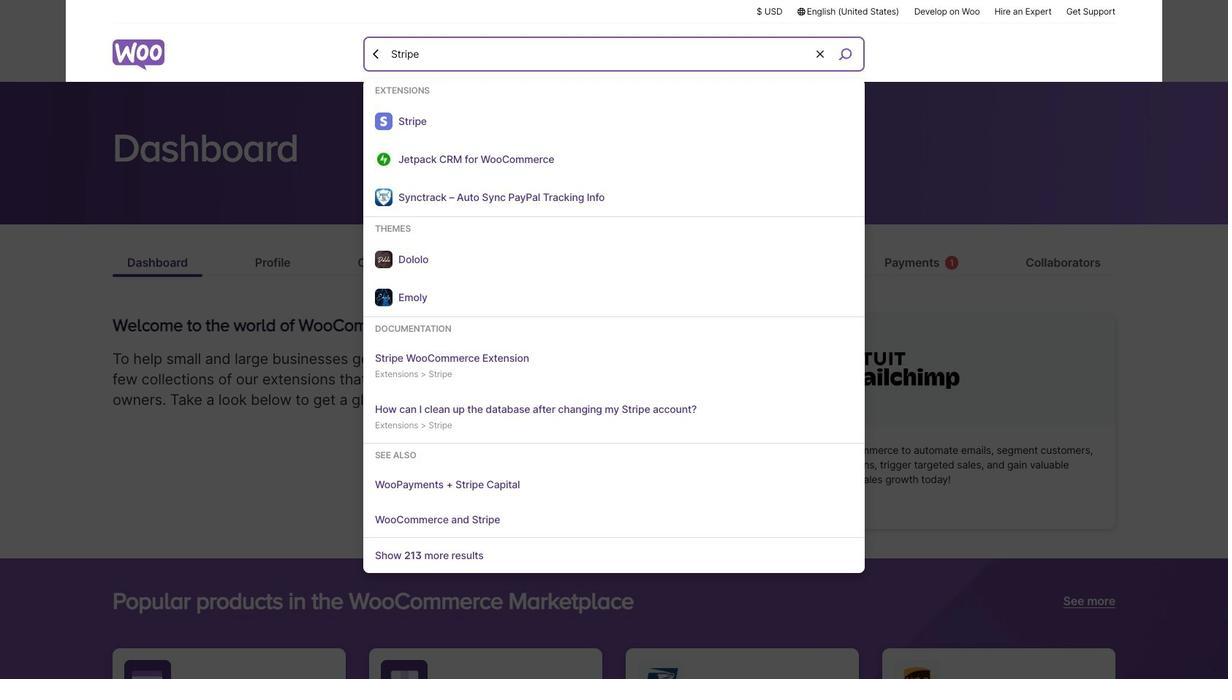 Task type: describe. For each thing, give the bounding box(es) containing it.
3 group from the top
[[363, 323, 865, 444]]

2 group from the top
[[363, 223, 865, 317]]

4 group from the top
[[363, 450, 865, 538]]

close search image
[[369, 46, 384, 61]]

1 group from the top
[[363, 85, 865, 217]]

Find extensions, themes, guides, and more… search field
[[388, 39, 815, 69]]



Task type: vqa. For each thing, say whether or not it's contained in the screenshot.
first $79 from the right
no



Task type: locate. For each thing, give the bounding box(es) containing it.
group
[[363, 85, 865, 217], [363, 223, 865, 317], [363, 323, 865, 444], [363, 450, 865, 538]]

None search field
[[363, 37, 865, 573]]

list box
[[363, 85, 865, 573]]



